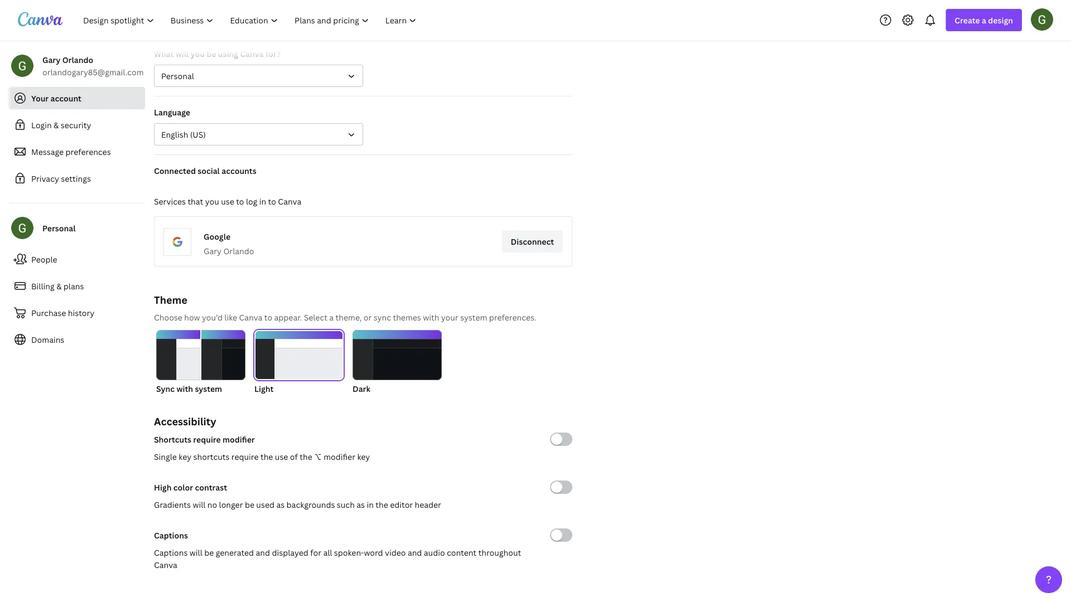 Task type: vqa. For each thing, say whether or not it's contained in the screenshot.
the top require
yes



Task type: locate. For each thing, give the bounding box(es) containing it.
1 horizontal spatial key
[[357, 452, 370, 462]]

disconnect
[[511, 236, 554, 247]]

will
[[176, 48, 189, 59], [193, 500, 206, 510], [190, 548, 202, 558]]

1 vertical spatial with
[[177, 384, 193, 394]]

1 horizontal spatial and
[[408, 548, 422, 558]]

0 horizontal spatial gary
[[42, 54, 60, 65]]

0 vertical spatial gary
[[42, 54, 60, 65]]

0 vertical spatial with
[[423, 312, 439, 323]]

backgrounds
[[287, 500, 335, 510]]

you
[[191, 48, 205, 59], [205, 196, 219, 207]]

settings
[[61, 173, 91, 184]]

0 horizontal spatial as
[[276, 500, 285, 510]]

0 vertical spatial &
[[54, 120, 59, 130]]

orlando inside google gary orlando
[[223, 246, 254, 256]]

1 vertical spatial &
[[56, 281, 62, 292]]

0 horizontal spatial use
[[221, 196, 234, 207]]

orlando
[[62, 54, 93, 65], [223, 246, 254, 256]]

1 horizontal spatial personal
[[161, 71, 194, 81]]

create a design button
[[946, 9, 1023, 31]]

0 horizontal spatial modifier
[[223, 435, 255, 445]]

you right that
[[205, 196, 219, 207]]

to left appear.
[[264, 312, 272, 323]]

login
[[31, 120, 52, 130]]

system inside button
[[195, 384, 222, 394]]

0 vertical spatial captions
[[154, 531, 188, 541]]

disconnect button
[[502, 231, 563, 253]]

be left used
[[245, 500, 254, 510]]

gary down "google"
[[204, 246, 222, 256]]

captions will be generated and displayed for all spoken-word video and audio content throughout canva
[[154, 548, 521, 571]]

privacy settings
[[31, 173, 91, 184]]

0 horizontal spatial with
[[177, 384, 193, 394]]

& for login
[[54, 120, 59, 130]]

will left no
[[193, 500, 206, 510]]

require right shortcuts
[[232, 452, 259, 462]]

2 horizontal spatial the
[[376, 500, 388, 510]]

billing & plans link
[[9, 275, 145, 297]]

word
[[364, 548, 383, 558]]

personal
[[161, 71, 194, 81], [42, 223, 76, 234]]

0 vertical spatial you
[[191, 48, 205, 59]]

1 horizontal spatial in
[[367, 500, 374, 510]]

canva
[[240, 48, 264, 59], [278, 196, 302, 207], [239, 312, 263, 323], [154, 560, 177, 571]]

to left log
[[236, 196, 244, 207]]

the
[[261, 452, 273, 462], [300, 452, 312, 462], [376, 500, 388, 510]]

be left generated
[[204, 548, 214, 558]]

with left your
[[423, 312, 439, 323]]

using
[[218, 48, 238, 59]]

sync
[[374, 312, 391, 323]]

0 vertical spatial will
[[176, 48, 189, 59]]

key right single
[[179, 452, 192, 462]]

domains
[[31, 335, 64, 345]]

in right log
[[259, 196, 266, 207]]

you for that
[[205, 196, 219, 207]]

1 vertical spatial modifier
[[324, 452, 356, 462]]

require
[[193, 435, 221, 445], [232, 452, 259, 462]]

in right the such
[[367, 500, 374, 510]]

system
[[461, 312, 487, 323], [195, 384, 222, 394]]

1 vertical spatial captions
[[154, 548, 188, 558]]

key
[[179, 452, 192, 462], [357, 452, 370, 462]]

to
[[236, 196, 244, 207], [268, 196, 276, 207], [264, 312, 272, 323]]

1 vertical spatial require
[[232, 452, 259, 462]]

orlando up orlandogary85@gmail.com on the top left
[[62, 54, 93, 65]]

captions for captions will be generated and displayed for all spoken-word video and audio content throughout canva
[[154, 548, 188, 558]]

with
[[423, 312, 439, 323], [177, 384, 193, 394]]

0 horizontal spatial and
[[256, 548, 270, 558]]

1 horizontal spatial orlando
[[223, 246, 254, 256]]

connected social accounts
[[154, 165, 257, 176]]

be left using
[[207, 48, 216, 59]]

0 horizontal spatial in
[[259, 196, 266, 207]]

0 vertical spatial in
[[259, 196, 266, 207]]

modifier up single key shortcuts require the use of the ⌥ modifier key
[[223, 435, 255, 445]]

gary orlando image
[[1031, 8, 1054, 31]]

captions inside 'captions will be generated and displayed for all spoken-word video and audio content throughout canva'
[[154, 548, 188, 558]]

1 horizontal spatial require
[[232, 452, 259, 462]]

Dark button
[[353, 330, 442, 395]]

use left "of"
[[275, 452, 288, 462]]

accessibility
[[154, 415, 216, 429]]

and right video
[[408, 548, 422, 558]]

use left log
[[221, 196, 234, 207]]

as right used
[[276, 500, 285, 510]]

as
[[276, 500, 285, 510], [357, 500, 365, 510]]

1 vertical spatial orlando
[[223, 246, 254, 256]]

1 vertical spatial you
[[205, 196, 219, 207]]

1 vertical spatial system
[[195, 384, 222, 394]]

preferences
[[66, 147, 111, 157]]

plans
[[64, 281, 84, 292]]

0 horizontal spatial require
[[193, 435, 221, 445]]

will left generated
[[190, 548, 202, 558]]

1 vertical spatial gary
[[204, 246, 222, 256]]

a inside dropdown button
[[982, 15, 987, 25]]

will for no
[[193, 500, 206, 510]]

2 vertical spatial be
[[204, 548, 214, 558]]

you left using
[[191, 48, 205, 59]]

shortcuts
[[154, 435, 191, 445]]

in
[[259, 196, 266, 207], [367, 500, 374, 510]]

accounts
[[222, 165, 257, 176]]

gradients
[[154, 500, 191, 510]]

google
[[204, 231, 231, 242]]

1 horizontal spatial system
[[461, 312, 487, 323]]

0 horizontal spatial a
[[330, 312, 334, 323]]

select
[[304, 312, 328, 323]]

1 vertical spatial a
[[330, 312, 334, 323]]

with right sync
[[177, 384, 193, 394]]

1 horizontal spatial gary
[[204, 246, 222, 256]]

the left editor
[[376, 500, 388, 510]]

or
[[364, 312, 372, 323]]

your
[[441, 312, 459, 323]]

with inside theme choose how you'd like canva to appear. select a theme, or sync themes with your system preferences.
[[423, 312, 439, 323]]

2 captions from the top
[[154, 548, 188, 558]]

top level navigation element
[[76, 9, 426, 31]]

1 vertical spatial personal
[[42, 223, 76, 234]]

use
[[221, 196, 234, 207], [275, 452, 288, 462]]

what
[[154, 48, 174, 59]]

0 vertical spatial require
[[193, 435, 221, 445]]

theme
[[154, 293, 187, 307]]

theme choose how you'd like canva to appear. select a theme, or sync themes with your system preferences.
[[154, 293, 537, 323]]

the left "of"
[[261, 452, 273, 462]]

0 horizontal spatial personal
[[42, 223, 76, 234]]

& left plans
[[56, 281, 62, 292]]

1 horizontal spatial as
[[357, 500, 365, 510]]

1 horizontal spatial use
[[275, 452, 288, 462]]

captions
[[154, 531, 188, 541], [154, 548, 188, 558]]

create a design
[[955, 15, 1014, 25]]

system up accessibility at the bottom left of the page
[[195, 384, 222, 394]]

orlando down "google"
[[223, 246, 254, 256]]

&
[[54, 120, 59, 130], [56, 281, 62, 292]]

0 vertical spatial orlando
[[62, 54, 93, 65]]

gary inside gary orlando orlandogary85@gmail.com
[[42, 54, 60, 65]]

gary up "your account"
[[42, 54, 60, 65]]

color
[[173, 483, 193, 493]]

0 vertical spatial be
[[207, 48, 216, 59]]

dark
[[353, 384, 371, 394]]

0 horizontal spatial system
[[195, 384, 222, 394]]

will right what
[[176, 48, 189, 59]]

modifier right ⌥
[[324, 452, 356, 462]]

no
[[208, 500, 217, 510]]

1 horizontal spatial with
[[423, 312, 439, 323]]

to inside theme choose how you'd like canva to appear. select a theme, or sync themes with your system preferences.
[[264, 312, 272, 323]]

spoken-
[[334, 548, 364, 558]]

theme,
[[336, 312, 362, 323]]

Light button
[[255, 330, 344, 395]]

1 vertical spatial will
[[193, 500, 206, 510]]

will inside 'captions will be generated and displayed for all spoken-word video and audio content throughout canva'
[[190, 548, 202, 558]]

high
[[154, 483, 172, 493]]

modifier
[[223, 435, 255, 445], [324, 452, 356, 462]]

a right select at the bottom
[[330, 312, 334, 323]]

1 key from the left
[[179, 452, 192, 462]]

0 horizontal spatial orlando
[[62, 54, 93, 65]]

header
[[415, 500, 441, 510]]

require up shortcuts
[[193, 435, 221, 445]]

the left ⌥
[[300, 452, 312, 462]]

system right your
[[461, 312, 487, 323]]

1 captions from the top
[[154, 531, 188, 541]]

message preferences link
[[9, 141, 145, 163]]

0 horizontal spatial key
[[179, 452, 192, 462]]

preferences.
[[489, 312, 537, 323]]

1 horizontal spatial a
[[982, 15, 987, 25]]

be
[[207, 48, 216, 59], [245, 500, 254, 510], [204, 548, 214, 558]]

0 vertical spatial a
[[982, 15, 987, 25]]

like
[[225, 312, 237, 323]]

2 vertical spatial will
[[190, 548, 202, 558]]

1 vertical spatial be
[[245, 500, 254, 510]]

and left "displayed"
[[256, 548, 270, 558]]

& right login
[[54, 120, 59, 130]]

0 vertical spatial personal
[[161, 71, 194, 81]]

gary inside google gary orlando
[[204, 246, 222, 256]]

personal up people
[[42, 223, 76, 234]]

personal down what
[[161, 71, 194, 81]]

key right ⌥
[[357, 452, 370, 462]]

choose
[[154, 312, 182, 323]]

and
[[256, 548, 270, 558], [408, 548, 422, 558]]

Language: English (US) button
[[154, 123, 363, 146]]

a
[[982, 15, 987, 25], [330, 312, 334, 323]]

0 vertical spatial system
[[461, 312, 487, 323]]

connected
[[154, 165, 196, 176]]

0 vertical spatial modifier
[[223, 435, 255, 445]]

as right the such
[[357, 500, 365, 510]]

a left the design
[[982, 15, 987, 25]]

for?
[[266, 48, 281, 59]]



Task type: describe. For each thing, give the bounding box(es) containing it.
longer
[[219, 500, 243, 510]]

canva inside 'captions will be generated and displayed for all spoken-word video and audio content throughout canva'
[[154, 560, 177, 571]]

of
[[290, 452, 298, 462]]

2 key from the left
[[357, 452, 370, 462]]

high color contrast
[[154, 483, 227, 493]]

audio
[[424, 548, 445, 558]]

gradients will no longer be used as backgrounds such as in the editor header
[[154, 500, 441, 510]]

all
[[323, 548, 332, 558]]

history
[[68, 308, 94, 318]]

shortcuts
[[193, 452, 230, 462]]

Sync with system button
[[156, 330, 246, 395]]

design
[[989, 15, 1014, 25]]

2 and from the left
[[408, 548, 422, 558]]

message preferences
[[31, 147, 111, 157]]

language
[[154, 107, 190, 117]]

billing & plans
[[31, 281, 84, 292]]

1 vertical spatial use
[[275, 452, 288, 462]]

will for be
[[190, 548, 202, 558]]

throughout
[[479, 548, 521, 558]]

purchase
[[31, 308, 66, 318]]

1 horizontal spatial the
[[300, 452, 312, 462]]

light
[[255, 384, 274, 394]]

shortcuts require modifier
[[154, 435, 255, 445]]

social
[[198, 165, 220, 176]]

contrast
[[195, 483, 227, 493]]

appear.
[[274, 312, 302, 323]]

log
[[246, 196, 257, 207]]

that
[[188, 196, 203, 207]]

editor
[[390, 500, 413, 510]]

what will you be using canva for?
[[154, 48, 281, 59]]

captions for captions
[[154, 531, 188, 541]]

sync
[[156, 384, 175, 394]]

services
[[154, 196, 186, 207]]

login & security link
[[9, 114, 145, 136]]

be inside 'captions will be generated and displayed for all spoken-word video and audio content throughout canva'
[[204, 548, 214, 558]]

& for billing
[[56, 281, 62, 292]]

google gary orlando
[[204, 231, 254, 256]]

how
[[184, 312, 200, 323]]

you for will
[[191, 48, 205, 59]]

0 vertical spatial use
[[221, 196, 234, 207]]

create
[[955, 15, 981, 25]]

Personal button
[[154, 65, 363, 87]]

1 horizontal spatial modifier
[[324, 452, 356, 462]]

1 and from the left
[[256, 548, 270, 558]]

2 as from the left
[[357, 500, 365, 510]]

content
[[447, 548, 477, 558]]

(us)
[[190, 129, 206, 140]]

orlando inside gary orlando orlandogary85@gmail.com
[[62, 54, 93, 65]]

domains link
[[9, 329, 145, 351]]

account
[[51, 93, 81, 104]]

with inside button
[[177, 384, 193, 394]]

single
[[154, 452, 177, 462]]

personal inside button
[[161, 71, 194, 81]]

0 horizontal spatial the
[[261, 452, 273, 462]]

canva inside theme choose how you'd like canva to appear. select a theme, or sync themes with your system preferences.
[[239, 312, 263, 323]]

your account
[[31, 93, 81, 104]]

1 as from the left
[[276, 500, 285, 510]]

themes
[[393, 312, 421, 323]]

for
[[310, 548, 321, 558]]

security
[[61, 120, 91, 130]]

login & security
[[31, 120, 91, 130]]

gary orlando orlandogary85@gmail.com
[[42, 54, 144, 77]]

your account link
[[9, 87, 145, 109]]

privacy
[[31, 173, 59, 184]]

single key shortcuts require the use of the ⌥ modifier key
[[154, 452, 370, 462]]

orlandogary85@gmail.com
[[42, 67, 144, 77]]

sync with system
[[156, 384, 222, 394]]

your
[[31, 93, 49, 104]]

purchase history
[[31, 308, 94, 318]]

services that you use to log in to canva
[[154, 196, 302, 207]]

purchase history link
[[9, 302, 145, 324]]

displayed
[[272, 548, 309, 558]]

english
[[161, 129, 188, 140]]

billing
[[31, 281, 55, 292]]

such
[[337, 500, 355, 510]]

a inside theme choose how you'd like canva to appear. select a theme, or sync themes with your system preferences.
[[330, 312, 334, 323]]

used
[[256, 500, 275, 510]]

⌥
[[314, 452, 322, 462]]

system inside theme choose how you'd like canva to appear. select a theme, or sync themes with your system preferences.
[[461, 312, 487, 323]]

people link
[[9, 248, 145, 271]]

you'd
[[202, 312, 223, 323]]

will for you
[[176, 48, 189, 59]]

english (us)
[[161, 129, 206, 140]]

to right log
[[268, 196, 276, 207]]

privacy settings link
[[9, 167, 145, 190]]

people
[[31, 254, 57, 265]]

1 vertical spatial in
[[367, 500, 374, 510]]

generated
[[216, 548, 254, 558]]



